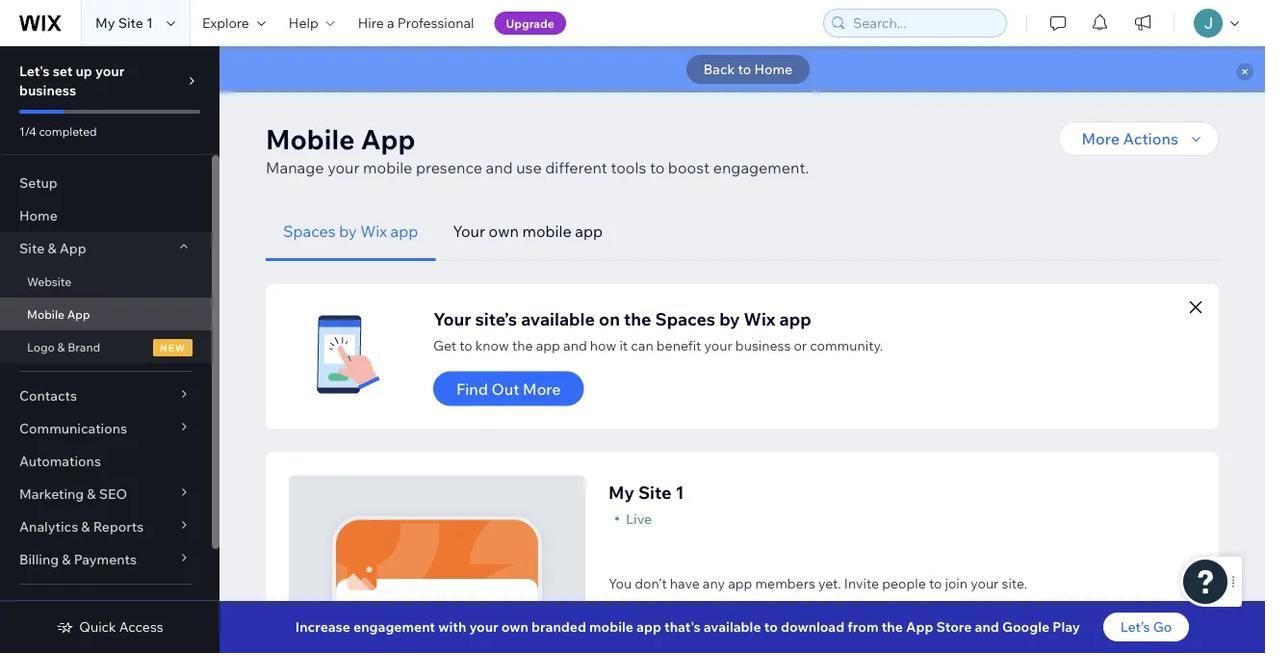 Task type: describe. For each thing, give the bounding box(es) containing it.
own inside "button"
[[489, 222, 519, 241]]

quick
[[79, 618, 116, 635]]

reports
[[93, 518, 144, 535]]

your inside your site's available on the spaces by wix app get to know the app and how it can benefit your business or community.
[[705, 337, 733, 354]]

site up let's set up your business
[[118, 14, 143, 31]]

find
[[457, 379, 488, 398]]

download
[[781, 618, 845, 635]]

app inside mobile app manage your mobile presence and use different tools to boost engagement.
[[361, 122, 416, 156]]

marketing & seo
[[19, 485, 127, 502]]

1/4
[[19, 124, 36, 138]]

communications button
[[0, 412, 212, 445]]

communications
[[19, 420, 127, 437]]

help
[[289, 14, 319, 31]]

actions
[[1124, 129, 1179, 148]]

2 horizontal spatial invite
[[845, 575, 879, 591]]

have
[[670, 575, 700, 591]]

back
[[704, 61, 735, 78]]

contacts button
[[0, 380, 212, 412]]

upgrade button
[[495, 12, 566, 35]]

contacts
[[19, 387, 77, 404]]

more actions
[[1082, 129, 1179, 148]]

app inside "button"
[[575, 222, 603, 241]]

analytics
[[19, 518, 78, 535]]

yet.
[[819, 575, 842, 591]]

billing & payments
[[19, 551, 137, 568]]

spaces by wix app button
[[266, 202, 436, 261]]

your for app
[[328, 158, 360, 177]]

your inside you don't have any app members yet. invite people to join your site. share invite link
[[971, 575, 999, 591]]

mobile for mobile app
[[27, 307, 64, 321]]

go
[[1154, 618, 1172, 635]]

1 vertical spatial my site 1
[[609, 482, 685, 503]]

home inside 'button'
[[755, 61, 793, 78]]

business inside your site's available on the spaces by wix app get to know the app and how it can benefit your business or community.
[[736, 337, 791, 354]]

know
[[476, 337, 509, 354]]

mobile inside your own mobile app "button"
[[523, 222, 572, 241]]

site's
[[475, 308, 517, 329]]

2 vertical spatial 1
[[383, 600, 388, 612]]

your for site's
[[433, 308, 472, 329]]

benefit
[[657, 337, 702, 354]]

mobile app manage your mobile presence and use different tools to boost engagement.
[[266, 122, 809, 177]]

it
[[620, 337, 628, 354]]

2 vertical spatial invite
[[386, 626, 407, 636]]

mobile inside mobile app manage your mobile presence and use different tools to boost engagement.
[[363, 158, 413, 177]]

app inside button
[[391, 222, 418, 241]]

back to home button
[[687, 55, 810, 84]]

to inside you don't have any app members yet. invite people to join your site. share invite link
[[929, 575, 942, 591]]

& for site
[[48, 240, 56, 257]]

& for logo
[[57, 340, 65, 354]]

that's
[[665, 618, 701, 635]]

people
[[882, 575, 926, 591]]

& for billing
[[62, 551, 71, 568]]

hire
[[358, 14, 384, 31]]

share invite link button
[[609, 598, 1028, 615]]

community.
[[810, 337, 884, 354]]

out
[[492, 379, 520, 398]]

setup link
[[0, 167, 212, 199]]

to inside 'button'
[[738, 61, 752, 78]]

your for own
[[453, 222, 485, 241]]

any
[[703, 575, 725, 591]]

explore
[[202, 14, 249, 31]]

from
[[848, 618, 879, 635]]

your own mobile app
[[453, 222, 603, 241]]

wix inside your site's available on the spaces by wix app get to know the app and how it can benefit your business or community.
[[744, 308, 776, 329]]

brand
[[68, 340, 100, 354]]

let's go
[[1121, 618, 1172, 635]]

set
[[53, 63, 73, 79]]

completed
[[39, 124, 97, 138]]

increase engagement with your own branded mobile app that's available to download from the app store and google play
[[296, 618, 1081, 635]]

0 vertical spatial 1
[[146, 14, 153, 31]]

app up or
[[780, 308, 812, 329]]

1 horizontal spatial my
[[347, 600, 362, 612]]

to for site's
[[460, 337, 473, 354]]

let's set up your business
[[19, 63, 125, 99]]

automations
[[19, 453, 101, 470]]

1 vertical spatial invite
[[649, 598, 685, 615]]

home inside sidebar element
[[19, 207, 58, 224]]

boost
[[668, 158, 710, 177]]

by inside "spaces by wix app" button
[[339, 222, 357, 241]]

2 horizontal spatial mobile
[[589, 618, 634, 635]]

quick access
[[79, 618, 163, 635]]

engagement.
[[713, 158, 809, 177]]

2 horizontal spatial 1
[[676, 482, 685, 503]]

1 horizontal spatial available
[[704, 618, 761, 635]]

0 horizontal spatial the
[[512, 337, 533, 354]]

marketing & seo button
[[0, 478, 212, 511]]

site up live
[[639, 482, 672, 503]]

live
[[626, 510, 652, 527]]

upgrade
[[506, 16, 555, 30]]

get
[[433, 337, 457, 354]]

your site's available on the spaces by wix app get to know the app and how it can benefit your business or community.
[[433, 308, 884, 354]]

app down share
[[637, 618, 662, 635]]

chat with us
[[461, 626, 508, 636]]

seo
[[99, 485, 127, 502]]

different
[[545, 158, 608, 177]]

join
[[945, 575, 968, 591]]

home link
[[0, 199, 212, 232]]

access
[[119, 618, 163, 635]]

by inside your site's available on the spaces by wix app get to know the app and how it can benefit your business or community.
[[720, 308, 740, 329]]

analytics & reports button
[[0, 511, 212, 543]]

and inside mobile app manage your mobile presence and use different tools to boost engagement.
[[486, 158, 513, 177]]

marketing
[[19, 485, 84, 502]]

site & app button
[[0, 232, 212, 265]]

hire a professional
[[358, 14, 474, 31]]

can
[[631, 337, 654, 354]]

logo & brand
[[27, 340, 100, 354]]

0 horizontal spatial my site 1
[[95, 14, 153, 31]]



Task type: vqa. For each thing, say whether or not it's contained in the screenshot.
to inside the button
yes



Task type: locate. For each thing, give the bounding box(es) containing it.
or
[[794, 337, 807, 354]]

with
[[438, 618, 466, 635]]

to inside your site's available on the spaces by wix app get to know the app and how it can benefit your business or community.
[[460, 337, 473, 354]]

my site 1 up the engagement
[[347, 600, 388, 612]]

0 horizontal spatial mobile
[[27, 307, 64, 321]]

your right up
[[95, 63, 125, 79]]

your left us
[[470, 618, 499, 635]]

and right store
[[975, 618, 1000, 635]]

my
[[95, 14, 115, 31], [609, 482, 635, 503], [347, 600, 362, 612]]

2 vertical spatial my
[[347, 600, 362, 612]]

more right out at the left of the page
[[523, 379, 561, 398]]

1 vertical spatial wix
[[744, 308, 776, 329]]

to left download
[[765, 618, 778, 635]]

app left how
[[536, 337, 560, 354]]

members
[[756, 575, 816, 591]]

0 horizontal spatial home
[[19, 207, 58, 224]]

business
[[19, 82, 76, 99], [736, 337, 791, 354]]

let's
[[1121, 618, 1151, 635]]

0 vertical spatial spaces
[[283, 222, 336, 241]]

invite left with
[[386, 626, 407, 636]]

chat
[[461, 626, 478, 636]]

0 vertical spatial invite
[[845, 575, 879, 591]]

to for engagement
[[765, 618, 778, 635]]

site.
[[1002, 575, 1028, 591]]

and left use
[[486, 158, 513, 177]]

1 horizontal spatial mobile
[[523, 222, 572, 241]]

increase
[[296, 618, 351, 635]]

business down let's
[[19, 82, 76, 99]]

spaces inside "spaces by wix app" button
[[283, 222, 336, 241]]

mobile app
[[27, 307, 90, 321]]

1 horizontal spatial home
[[755, 61, 793, 78]]

mobile app link
[[0, 298, 212, 330]]

and inside your site's available on the spaces by wix app get to know the app and how it can benefit your business or community.
[[564, 337, 587, 354]]

tab list
[[266, 202, 1219, 261]]

1 vertical spatial spaces
[[656, 308, 716, 329]]

invite right yet.
[[845, 575, 879, 591]]

0 horizontal spatial mobile
[[363, 158, 413, 177]]

app inside you don't have any app members yet. invite people to join your site. share invite link
[[728, 575, 753, 591]]

payments
[[74, 551, 137, 568]]

1 vertical spatial more
[[523, 379, 561, 398]]

0 vertical spatial the
[[624, 308, 652, 329]]

& right billing
[[62, 551, 71, 568]]

quick access button
[[56, 618, 163, 636]]

spaces down manage
[[283, 222, 336, 241]]

mobile inside 'mobile app' link
[[27, 307, 64, 321]]

0 vertical spatial available
[[521, 308, 595, 329]]

mobile down the website
[[27, 307, 64, 321]]

2 vertical spatial my site 1
[[347, 600, 388, 612]]

1 vertical spatial the
[[512, 337, 533, 354]]

1 horizontal spatial by
[[720, 308, 740, 329]]

0 horizontal spatial invite
[[386, 626, 407, 636]]

0 horizontal spatial more
[[523, 379, 561, 398]]

logo
[[27, 340, 55, 354]]

to for app
[[650, 158, 665, 177]]

own right with
[[502, 618, 529, 635]]

mobile
[[363, 158, 413, 177], [523, 222, 572, 241], [589, 618, 634, 635]]

tools
[[611, 158, 647, 177]]

my up live
[[609, 482, 635, 503]]

professional
[[398, 14, 474, 31]]

0 horizontal spatial spaces
[[283, 222, 336, 241]]

1 horizontal spatial wix
[[744, 308, 776, 329]]

your for set
[[95, 63, 125, 79]]

home
[[755, 61, 793, 78], [19, 207, 58, 224]]

your right join
[[971, 575, 999, 591]]

app right any
[[728, 575, 753, 591]]

more left actions
[[1082, 129, 1120, 148]]

2 vertical spatial the
[[882, 618, 903, 635]]

website link
[[0, 265, 212, 298]]

more inside button
[[523, 379, 561, 398]]

and left how
[[564, 337, 587, 354]]

my up the increase
[[347, 600, 362, 612]]

your up get
[[433, 308, 472, 329]]

website
[[27, 274, 72, 288]]

& for marketing
[[87, 485, 96, 502]]

1 horizontal spatial more
[[1082, 129, 1120, 148]]

0 horizontal spatial my
[[95, 14, 115, 31]]

2 vertical spatial and
[[975, 618, 1000, 635]]

0 vertical spatial home
[[755, 61, 793, 78]]

help button
[[277, 0, 347, 46]]

mobile down share
[[589, 618, 634, 635]]

0 vertical spatial mobile
[[363, 158, 413, 177]]

business inside let's set up your business
[[19, 82, 76, 99]]

mobile left the presence
[[363, 158, 413, 177]]

1 horizontal spatial mobile
[[266, 122, 355, 156]]

store
[[937, 618, 972, 635]]

0 vertical spatial wix
[[360, 222, 387, 241]]

2 horizontal spatial and
[[975, 618, 1000, 635]]

billing & payments button
[[0, 543, 212, 576]]

site & app
[[19, 240, 86, 257]]

mobile inside mobile app manage your mobile presence and use different tools to boost engagement.
[[266, 122, 355, 156]]

site
[[118, 14, 143, 31], [19, 240, 45, 257], [639, 482, 672, 503], [364, 600, 381, 612]]

your for engagement
[[470, 618, 499, 635]]

don't
[[635, 575, 667, 591]]

spaces up benefit
[[656, 308, 716, 329]]

the right know
[[512, 337, 533, 354]]

0 horizontal spatial 1
[[146, 14, 153, 31]]

1 vertical spatial business
[[736, 337, 791, 354]]

back to home alert
[[220, 46, 1266, 92]]

back to home
[[704, 61, 793, 78]]

0 horizontal spatial by
[[339, 222, 357, 241]]

and
[[486, 158, 513, 177], [564, 337, 587, 354], [975, 618, 1000, 635]]

& left seo at the bottom of page
[[87, 485, 96, 502]]

1 horizontal spatial business
[[736, 337, 791, 354]]

to right tools on the top of page
[[650, 158, 665, 177]]

branded
[[532, 618, 586, 635]]

setup
[[19, 174, 58, 191]]

app down the presence
[[391, 222, 418, 241]]

your inside "button"
[[453, 222, 485, 241]]

0 vertical spatial business
[[19, 82, 76, 99]]

&
[[48, 240, 56, 257], [57, 340, 65, 354], [87, 485, 96, 502], [81, 518, 90, 535], [62, 551, 71, 568]]

billing
[[19, 551, 59, 568]]

mobile up manage
[[266, 122, 355, 156]]

available down link
[[704, 618, 761, 635]]

your right benefit
[[705, 337, 733, 354]]

1 vertical spatial and
[[564, 337, 587, 354]]

home down setup
[[19, 207, 58, 224]]

0 vertical spatial mobile
[[266, 122, 355, 156]]

0 vertical spatial own
[[489, 222, 519, 241]]

& right logo
[[57, 340, 65, 354]]

to
[[738, 61, 752, 78], [650, 158, 665, 177], [460, 337, 473, 354], [929, 575, 942, 591], [765, 618, 778, 635]]

to right get
[[460, 337, 473, 354]]

a
[[387, 14, 395, 31]]

0 vertical spatial my
[[95, 14, 115, 31]]

more
[[1082, 129, 1120, 148], [523, 379, 561, 398]]

0 vertical spatial my site 1
[[95, 14, 153, 31]]

& left reports
[[81, 518, 90, 535]]

0 vertical spatial your
[[453, 222, 485, 241]]

us
[[499, 626, 508, 636]]

my site 1 up let's set up your business
[[95, 14, 153, 31]]

& up the website
[[48, 240, 56, 257]]

1 vertical spatial mobile
[[27, 307, 64, 321]]

1
[[146, 14, 153, 31], [676, 482, 685, 503], [383, 600, 388, 612]]

0 horizontal spatial available
[[521, 308, 595, 329]]

your right manage
[[328, 158, 360, 177]]

1/4 completed
[[19, 124, 97, 138]]

invite up that's
[[649, 598, 685, 615]]

share
[[609, 598, 646, 615]]

home right back
[[755, 61, 793, 78]]

1 left explore at left top
[[146, 14, 153, 31]]

mobile down use
[[523, 222, 572, 241]]

the right from
[[882, 618, 903, 635]]

1 vertical spatial home
[[19, 207, 58, 224]]

& for analytics
[[81, 518, 90, 535]]

your down the presence
[[453, 222, 485, 241]]

the up can
[[624, 308, 652, 329]]

0 vertical spatial by
[[339, 222, 357, 241]]

1 vertical spatial available
[[704, 618, 761, 635]]

with
[[480, 626, 497, 636]]

0 vertical spatial more
[[1082, 129, 1120, 148]]

2 horizontal spatial my
[[609, 482, 635, 503]]

0 horizontal spatial business
[[19, 82, 76, 99]]

app down different
[[575, 222, 603, 241]]

my up let's set up your business
[[95, 14, 115, 31]]

0 horizontal spatial and
[[486, 158, 513, 177]]

your inside your site's available on the spaces by wix app get to know the app and how it can benefit your business or community.
[[433, 308, 472, 329]]

2 horizontal spatial my site 1
[[609, 482, 685, 503]]

manage
[[266, 158, 324, 177]]

available left on
[[521, 308, 595, 329]]

1 horizontal spatial the
[[624, 308, 652, 329]]

site up the website
[[19, 240, 45, 257]]

spaces inside your site's available on the spaces by wix app get to know the app and how it can benefit your business or community.
[[656, 308, 716, 329]]

1 vertical spatial own
[[502, 618, 529, 635]]

you don't have any app members yet. invite people to join your site. share invite link
[[609, 575, 1028, 615]]

more inside "dropdown button"
[[1082, 129, 1120, 148]]

google
[[1003, 618, 1050, 635]]

1 vertical spatial your
[[433, 308, 472, 329]]

own down use
[[489, 222, 519, 241]]

1 vertical spatial 1
[[676, 482, 685, 503]]

business left or
[[736, 337, 791, 354]]

link
[[688, 598, 714, 615]]

new
[[160, 341, 186, 353]]

presence
[[416, 158, 482, 177]]

you
[[609, 575, 632, 591]]

spaces by wix app
[[283, 222, 418, 241]]

mobile
[[266, 122, 355, 156], [27, 307, 64, 321]]

on
[[599, 308, 620, 329]]

1 horizontal spatial and
[[564, 337, 587, 354]]

1 up the have
[[676, 482, 685, 503]]

1 up the engagement
[[383, 600, 388, 612]]

my site 1
[[95, 14, 153, 31], [609, 482, 685, 503], [347, 600, 388, 612]]

available inside your site's available on the spaces by wix app get to know the app and how it can benefit your business or community.
[[521, 308, 595, 329]]

your inside let's set up your business
[[95, 63, 125, 79]]

site inside popup button
[[19, 240, 45, 257]]

spaces
[[283, 222, 336, 241], [656, 308, 716, 329]]

0 vertical spatial and
[[486, 158, 513, 177]]

use
[[516, 158, 542, 177]]

by
[[339, 222, 357, 241], [720, 308, 740, 329]]

your inside mobile app manage your mobile presence and use different tools to boost engagement.
[[328, 158, 360, 177]]

how
[[590, 337, 617, 354]]

your
[[453, 222, 485, 241], [433, 308, 472, 329]]

find out more button
[[433, 371, 584, 406]]

to left join
[[929, 575, 942, 591]]

1 horizontal spatial my site 1
[[347, 600, 388, 612]]

1 vertical spatial by
[[720, 308, 740, 329]]

mobile for mobile app manage your mobile presence and use different tools to boost engagement.
[[266, 122, 355, 156]]

1 horizontal spatial 1
[[383, 600, 388, 612]]

up
[[76, 63, 92, 79]]

analytics & reports
[[19, 518, 144, 535]]

let's go button
[[1104, 613, 1190, 642]]

sidebar element
[[0, 46, 220, 653]]

tab list containing spaces by wix app
[[266, 202, 1219, 261]]

0 horizontal spatial wix
[[360, 222, 387, 241]]

app inside popup button
[[59, 240, 86, 257]]

to right back
[[738, 61, 752, 78]]

1 vertical spatial my
[[609, 482, 635, 503]]

to inside mobile app manage your mobile presence and use different tools to boost engagement.
[[650, 158, 665, 177]]

1 horizontal spatial spaces
[[656, 308, 716, 329]]

Search... field
[[848, 10, 1001, 37]]

hire a professional link
[[347, 0, 486, 46]]

engagement
[[354, 618, 435, 635]]

play
[[1053, 618, 1081, 635]]

my site 1 up live
[[609, 482, 685, 503]]

wix inside "spaces by wix app" button
[[360, 222, 387, 241]]

2 vertical spatial mobile
[[589, 618, 634, 635]]

1 vertical spatial mobile
[[523, 222, 572, 241]]

2 horizontal spatial the
[[882, 618, 903, 635]]

site up the engagement
[[364, 600, 381, 612]]

1 horizontal spatial invite
[[649, 598, 685, 615]]



